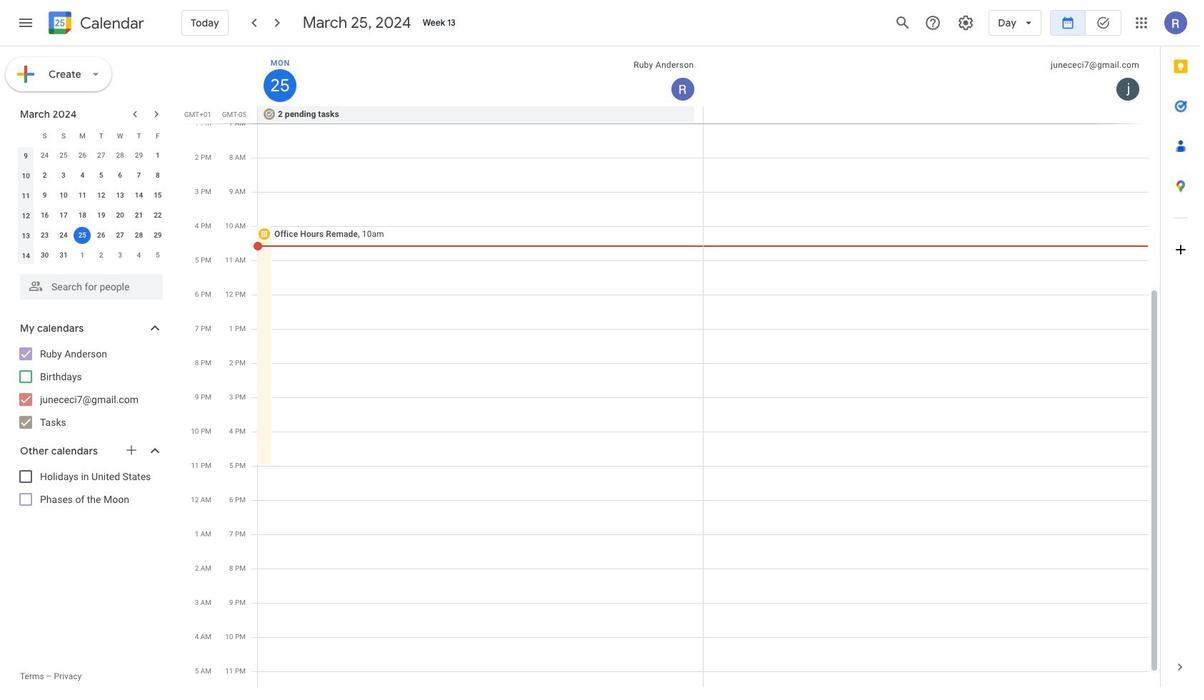 Task type: vqa. For each thing, say whether or not it's contained in the screenshot.
search field at the left
yes



Task type: describe. For each thing, give the bounding box(es) containing it.
3 element
[[55, 167, 72, 184]]

april 2 element
[[93, 247, 110, 264]]

17 element
[[55, 207, 72, 224]]

25, today element
[[74, 227, 91, 244]]

february 28 element
[[111, 147, 129, 164]]

11 element
[[74, 187, 91, 204]]

28 element
[[130, 227, 147, 244]]

add other calendars image
[[124, 444, 139, 458]]

my calendars list
[[3, 343, 177, 434]]

settings menu image
[[957, 14, 975, 31]]

23 element
[[36, 227, 53, 244]]

30 element
[[36, 247, 53, 264]]

april 1 element
[[74, 247, 91, 264]]

26 element
[[93, 227, 110, 244]]

31 element
[[55, 247, 72, 264]]

9 element
[[36, 187, 53, 204]]

monday, march 25, today element
[[264, 69, 296, 102]]

cell inside row group
[[73, 226, 92, 246]]

february 29 element
[[130, 147, 147, 164]]

0 vertical spatial column header
[[258, 46, 703, 106]]

24 element
[[55, 227, 72, 244]]

16 element
[[36, 207, 53, 224]]

13 element
[[111, 187, 129, 204]]

18 element
[[74, 207, 91, 224]]

5 element
[[93, 167, 110, 184]]

22 element
[[149, 207, 166, 224]]

february 27 element
[[93, 147, 110, 164]]

4 element
[[74, 167, 91, 184]]

heading inside calendar element
[[77, 15, 144, 32]]



Task type: locate. For each thing, give the bounding box(es) containing it.
21 element
[[130, 207, 147, 224]]

20 element
[[111, 207, 129, 224]]

12 element
[[93, 187, 110, 204]]

1 element
[[149, 147, 166, 164]]

row
[[251, 106, 1160, 124], [16, 126, 167, 146], [16, 146, 167, 166], [16, 166, 167, 186], [16, 186, 167, 206], [16, 206, 167, 226], [16, 226, 167, 246], [16, 246, 167, 266]]

27 element
[[111, 227, 129, 244]]

tab list
[[1161, 46, 1200, 648]]

february 24 element
[[36, 147, 53, 164]]

march 2024 grid
[[14, 126, 167, 266]]

heading
[[77, 15, 144, 32]]

april 5 element
[[149, 247, 166, 264]]

14 element
[[130, 187, 147, 204]]

15 element
[[149, 187, 166, 204]]

Search for people text field
[[29, 274, 154, 300]]

grid
[[183, 46, 1160, 688]]

cell
[[73, 226, 92, 246]]

february 26 element
[[74, 147, 91, 164]]

february 25 element
[[55, 147, 72, 164]]

row group inside march 2024 grid
[[16, 146, 167, 266]]

column header
[[258, 46, 703, 106], [16, 126, 35, 146]]

29 element
[[149, 227, 166, 244]]

row group
[[16, 146, 167, 266]]

None search field
[[0, 269, 177, 300]]

10 element
[[55, 187, 72, 204]]

1 horizontal spatial column header
[[258, 46, 703, 106]]

2 element
[[36, 167, 53, 184]]

other calendars list
[[3, 466, 177, 511]]

19 element
[[93, 207, 110, 224]]

april 3 element
[[111, 247, 129, 264]]

0 horizontal spatial column header
[[16, 126, 35, 146]]

7 element
[[130, 167, 147, 184]]

8 element
[[149, 167, 166, 184]]

1 vertical spatial column header
[[16, 126, 35, 146]]

main drawer image
[[17, 14, 34, 31]]

april 4 element
[[130, 247, 147, 264]]

calendar element
[[46, 9, 144, 40]]

column header inside march 2024 grid
[[16, 126, 35, 146]]

6 element
[[111, 167, 129, 184]]



